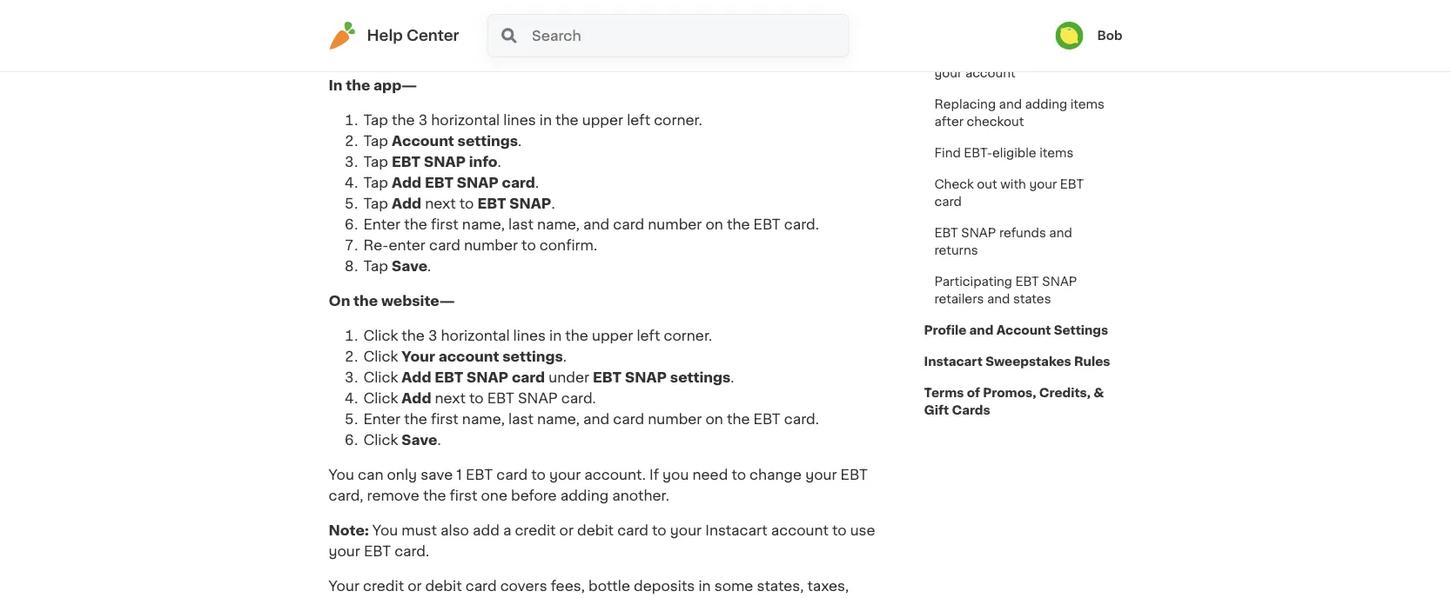 Task type: describe. For each thing, give the bounding box(es) containing it.
save inside tap the 3 horizontal lines in the upper left corner. tap account settings . tap ebt snap info . tap add ebt snap card . tap add next to ebt snap . enter the first name, last name, and card number on the ebt card. re-enter card number to confirm. tap save .
[[392, 259, 428, 273]]

snap up "confirm."
[[510, 197, 551, 211]]

need
[[692, 468, 728, 482]]

retailers
[[935, 293, 984, 306]]

corner. for settings
[[664, 329, 712, 343]]

debit inside your credit or debit card covers fees, bottle deposits in some states, taxes,
[[425, 580, 462, 594]]

replacing
[[935, 98, 996, 111]]

find
[[935, 147, 961, 159]]

eligible
[[992, 147, 1036, 159]]

ebt inside the check out with your ebt card
[[1060, 178, 1084, 191]]

left for settings
[[637, 329, 660, 343]]

check out with your ebt card
[[935, 178, 1084, 208]]

account.
[[584, 468, 646, 482]]

your inside the click the 3 horizontal lines in the upper left corner. click your account settings . click add ebt snap card under ebt snap settings . click add next to ebt snap card. enter the first name, last name, and card number on the ebt card. click save .
[[402, 350, 435, 364]]

upper for .
[[582, 113, 623, 127]]

name, up "confirm."
[[537, 217, 580, 231]]

profile
[[924, 325, 967, 337]]

under
[[549, 371, 589, 385]]

0 horizontal spatial instacart
[[509, 31, 610, 52]]

bob
[[1097, 30, 1123, 42]]

can
[[358, 468, 383, 482]]

first for .
[[431, 412, 459, 426]]

some
[[714, 580, 753, 594]]

left for card
[[627, 113, 650, 127]]

help center link
[[329, 22, 459, 50]]

&
[[1094, 387, 1104, 400]]

in
[[329, 78, 343, 92]]

of
[[967, 387, 980, 400]]

your inside your credit or debit card covers fees, bottle deposits in some states, taxes,
[[329, 580, 359, 594]]

instacart sweepstakes rules
[[924, 356, 1110, 368]]

tap the 3 horizontal lines in the upper left corner. tap account settings . tap ebt snap info . tap add ebt snap card . tap add next to ebt snap . enter the first name, last name, and card number on the ebt card. re-enter card number to confirm. tap save .
[[363, 113, 819, 273]]

card. inside tap the 3 horizontal lines in the upper left corner. tap account settings . tap ebt snap info . tap add ebt snap card . tap add next to ebt snap . enter the first name, last name, and card number on the ebt card. re-enter card number to confirm. tap save .
[[784, 217, 819, 231]]

ebt inside ebt snap refunds and returns
[[935, 227, 958, 239]]

credit inside your credit or debit card covers fees, bottle deposits in some states, taxes,
[[363, 580, 404, 594]]

settings
[[1054, 325, 1108, 337]]

app—
[[374, 78, 417, 92]]

shop
[[935, 18, 966, 30]]

account inside tap the 3 horizontal lines in the upper left corner. tap account settings . tap ebt snap info . tap add ebt snap card . tap add next to ebt snap . enter the first name, last name, and card number on the ebt card. re-enter card number to confirm. tap save .
[[392, 134, 454, 148]]

your down managing
[[935, 67, 962, 79]]

snap down the under
[[518, 392, 558, 406]]

or inside your credit or debit card covers fees, bottle deposits in some states, taxes,
[[408, 580, 422, 594]]

lines for .
[[503, 113, 536, 127]]

1 click from the top
[[363, 329, 398, 343]]

number for .
[[648, 217, 702, 231]]

participating ebt snap retailers and states
[[935, 276, 1077, 306]]

ebt inside managing your ebt card on your account
[[1029, 50, 1053, 62]]

shop with ebt snap link
[[924, 9, 1070, 40]]

your credit or debit card covers fees, bottle deposits in some states, taxes,
[[329, 580, 873, 599]]

checkout
[[967, 116, 1024, 128]]

fees,
[[551, 580, 585, 594]]

with inside the check out with your ebt card
[[1000, 178, 1026, 191]]

instacart sweepstakes rules link
[[924, 346, 1110, 378]]

you can only save 1 ebt card to your account. if you need to change your ebt card, remove the first one before adding another.
[[329, 468, 868, 503]]

you
[[663, 468, 689, 482]]

managing your ebt card on your account link
[[924, 40, 1123, 89]]

and inside the click the 3 horizontal lines in the upper left corner. click your account settings . click add ebt snap card under ebt snap settings . click add next to ebt snap card. enter the first name, last name, and card number on the ebt card. click save .
[[583, 412, 610, 426]]

instacart image
[[329, 22, 356, 50]]

change
[[750, 468, 802, 482]]

enter for click
[[363, 412, 401, 426]]

card. inside the you must also add a credit or debit card to your instacart account to use your ebt card.
[[394, 545, 429, 559]]

card inside the check out with your ebt card
[[935, 196, 962, 208]]

terms
[[924, 387, 964, 400]]

3 for account
[[418, 113, 428, 127]]

shop with ebt snap
[[935, 18, 1060, 30]]

snap left info
[[424, 155, 466, 169]]

one
[[481, 489, 507, 503]]

snap left the under
[[467, 371, 509, 385]]

before
[[511, 489, 557, 503]]

replacing and adding items after checkout link
[[924, 89, 1123, 138]]

note:
[[329, 524, 372, 538]]

your down shop with ebt snap on the top of page
[[998, 50, 1026, 62]]

after
[[935, 116, 964, 128]]

enter
[[389, 238, 426, 252]]

on the website—
[[329, 294, 455, 308]]

6 tap from the top
[[363, 259, 388, 273]]

last for card.
[[508, 412, 534, 426]]

3 tap from the top
[[363, 155, 388, 169]]

2 click from the top
[[363, 350, 398, 364]]

add
[[473, 524, 500, 538]]

managing
[[935, 50, 995, 62]]

bob link
[[1055, 22, 1123, 50]]

ebt inside the you must also add a credit or debit card to your instacart account to use your ebt card.
[[364, 545, 391, 559]]

save
[[421, 468, 453, 482]]

replacing and adding items after checkout
[[935, 98, 1105, 128]]

another.
[[612, 489, 669, 503]]

horizontal for account
[[441, 329, 510, 343]]

credit inside the you must also add a credit or debit card to your instacart account to use your ebt card.
[[515, 524, 556, 538]]

refunds
[[999, 227, 1046, 239]]

must
[[402, 524, 437, 538]]

states
[[1013, 293, 1051, 306]]

1 vertical spatial settings
[[503, 350, 563, 364]]

debit inside the you must also add a credit or debit card to your instacart account to use your ebt card.
[[577, 524, 614, 538]]

terms of promos, credits, & gift cards
[[924, 387, 1104, 417]]

sweepstakes
[[986, 356, 1071, 368]]

promos,
[[983, 387, 1036, 400]]

find ebt-eligible items
[[935, 147, 1074, 159]]

first inside you can only save 1 ebt card to your account. if you need to change your ebt card, remove the first one before adding another.
[[450, 489, 477, 503]]

you must also add a credit or debit card to your instacart account to use your ebt card.
[[329, 524, 875, 559]]

find ebt-eligible items link
[[924, 138, 1084, 169]]

first for card
[[431, 217, 459, 231]]

in inside your credit or debit card covers fees, bottle deposits in some states, taxes,
[[699, 580, 711, 594]]

a
[[503, 524, 511, 538]]

states,
[[757, 580, 804, 594]]

add ebt card to instacart account
[[329, 31, 706, 52]]

2 tap from the top
[[363, 134, 388, 148]]

click the 3 horizontal lines in the upper left corner. click your account settings . click add ebt snap card under ebt snap settings . click add next to ebt snap card. enter the first name, last name, and card number on the ebt card. click save .
[[363, 329, 819, 447]]

taxes,
[[808, 580, 849, 594]]

and inside tap the 3 horizontal lines in the upper left corner. tap account settings . tap ebt snap info . tap add ebt snap card . tap add next to ebt snap . enter the first name, last name, and card number on the ebt card. re-enter card number to confirm. tap save .
[[583, 217, 610, 231]]

1 vertical spatial number
[[464, 238, 518, 252]]



Task type: locate. For each thing, give the bounding box(es) containing it.
and up "confirm."
[[583, 217, 610, 231]]

3 down the website—
[[428, 329, 437, 343]]

adding inside replacing and adding items after checkout
[[1025, 98, 1067, 111]]

profile and account settings link
[[924, 315, 1108, 346]]

next up enter in the top of the page
[[425, 197, 456, 211]]

3 down center
[[418, 113, 428, 127]]

2 vertical spatial instacart
[[705, 524, 768, 538]]

next up 1
[[435, 392, 466, 406]]

2 vertical spatial settings
[[670, 371, 731, 385]]

bottle
[[588, 580, 630, 594]]

returns
[[935, 245, 978, 257]]

add
[[329, 31, 373, 52], [392, 176, 421, 190], [392, 197, 421, 211], [402, 371, 431, 385], [402, 392, 431, 406]]

snap inside shop with ebt snap link
[[1025, 18, 1060, 30]]

info
[[469, 155, 498, 169]]

0 vertical spatial items
[[1070, 98, 1105, 111]]

next
[[425, 197, 456, 211], [435, 392, 466, 406]]

next inside the click the 3 horizontal lines in the upper left corner. click your account settings . click add ebt snap card under ebt snap settings . click add next to ebt snap card. enter the first name, last name, and card number on the ebt card. click save .
[[435, 392, 466, 406]]

settings
[[458, 134, 518, 148], [503, 350, 563, 364], [670, 371, 731, 385]]

and inside participating ebt snap retailers and states
[[987, 293, 1010, 306]]

last for .
[[508, 217, 534, 231]]

0 horizontal spatial or
[[408, 580, 422, 594]]

1 horizontal spatial account
[[996, 325, 1051, 337]]

profile and account settings
[[924, 325, 1108, 337]]

left inside tap the 3 horizontal lines in the upper left corner. tap account settings . tap ebt snap info . tap add ebt snap card . tap add next to ebt snap . enter the first name, last name, and card number on the ebt card. re-enter card number to confirm. tap save .
[[627, 113, 650, 127]]

2 enter from the top
[[363, 412, 401, 426]]

3 for your
[[428, 329, 437, 343]]

you inside you can only save 1 ebt card to your account. if you need to change your ebt card, remove the first one before adding another.
[[329, 468, 354, 482]]

number inside the click the 3 horizontal lines in the upper left corner. click your account settings . click add ebt snap card under ebt snap settings . click add next to ebt snap card. enter the first name, last name, and card number on the ebt card. click save .
[[648, 412, 702, 426]]

you left must
[[372, 524, 398, 538]]

your up before
[[549, 468, 581, 482]]

save up save
[[402, 433, 437, 447]]

snap up returns
[[961, 227, 996, 239]]

1
[[456, 468, 462, 482]]

0 vertical spatial next
[[425, 197, 456, 211]]

and inside replacing and adding items after checkout
[[999, 98, 1022, 111]]

snap inside ebt snap refunds and returns
[[961, 227, 996, 239]]

in inside tap the 3 horizontal lines in the upper left corner. tap account settings . tap ebt snap info . tap add ebt snap card . tap add next to ebt snap . enter the first name, last name, and card number on the ebt card. re-enter card number to confirm. tap save .
[[540, 113, 552, 127]]

1 vertical spatial corner.
[[664, 329, 712, 343]]

help center
[[367, 28, 459, 43]]

terms of promos, credits, & gift cards link
[[924, 378, 1123, 427]]

with
[[969, 18, 995, 30], [1000, 178, 1026, 191]]

lines for settings
[[513, 329, 546, 343]]

0 vertical spatial enter
[[363, 217, 401, 231]]

2 vertical spatial number
[[648, 412, 702, 426]]

0 vertical spatial lines
[[503, 113, 536, 127]]

first inside tap the 3 horizontal lines in the upper left corner. tap account settings . tap ebt snap info . tap add ebt snap card . tap add next to ebt snap . enter the first name, last name, and card number on the ebt card. re-enter card number to confirm. tap save .
[[431, 217, 459, 231]]

and right refunds
[[1049, 227, 1072, 239]]

horizontal
[[431, 113, 500, 127], [441, 329, 510, 343]]

in
[[540, 113, 552, 127], [549, 329, 562, 343], [699, 580, 711, 594]]

upper
[[582, 113, 623, 127], [592, 329, 633, 343]]

enter up re-
[[363, 217, 401, 231]]

on inside managing your ebt card on your account
[[1086, 50, 1102, 62]]

2 last from the top
[[508, 412, 534, 426]]

0 horizontal spatial your
[[329, 580, 359, 594]]

participating
[[935, 276, 1012, 288]]

first down 1
[[450, 489, 477, 503]]

1 vertical spatial adding
[[560, 489, 609, 503]]

out
[[977, 178, 997, 191]]

1 vertical spatial account
[[996, 325, 1051, 337]]

items for find ebt-eligible items
[[1040, 147, 1074, 159]]

snap up managing your ebt card on your account link
[[1025, 18, 1060, 30]]

snap
[[1025, 18, 1060, 30], [424, 155, 466, 169], [457, 176, 499, 190], [510, 197, 551, 211], [961, 227, 996, 239], [1042, 276, 1077, 288], [467, 371, 509, 385], [625, 371, 667, 385], [518, 392, 558, 406]]

0 vertical spatial settings
[[458, 134, 518, 148]]

2 vertical spatial first
[[450, 489, 477, 503]]

card inside you can only save 1 ebt card to your account. if you need to change your ebt card, remove the first one before adding another.
[[496, 468, 528, 482]]

use
[[850, 524, 875, 538]]

last inside the click the 3 horizontal lines in the upper left corner. click your account settings . click add ebt snap card under ebt snap settings . click add next to ebt snap card. enter the first name, last name, and card number on the ebt card. click save .
[[508, 412, 534, 426]]

also
[[441, 524, 469, 538]]

re-
[[363, 238, 389, 252]]

upper inside the click the 3 horizontal lines in the upper left corner. click your account settings . click add ebt snap card under ebt snap settings . click add next to ebt snap card. enter the first name, last name, and card number on the ebt card. click save .
[[592, 329, 633, 343]]

upper inside tap the 3 horizontal lines in the upper left corner. tap account settings . tap ebt snap info . tap add ebt snap card . tap add next to ebt snap . enter the first name, last name, and card number on the ebt card. re-enter card number to confirm. tap save .
[[582, 113, 623, 127]]

0 vertical spatial or
[[559, 524, 574, 538]]

1 vertical spatial horizontal
[[441, 329, 510, 343]]

lines inside tap the 3 horizontal lines in the upper left corner. tap account settings . tap ebt snap info . tap add ebt snap card . tap add next to ebt snap . enter the first name, last name, and card number on the ebt card. re-enter card number to confirm. tap save .
[[503, 113, 536, 127]]

1 vertical spatial next
[[435, 392, 466, 406]]

corner. for card
[[654, 113, 702, 127]]

last inside tap the 3 horizontal lines in the upper left corner. tap account settings . tap ebt snap info . tap add ebt snap card . tap add next to ebt snap . enter the first name, last name, and card number on the ebt card. re-enter card number to confirm. tap save .
[[508, 217, 534, 231]]

website—
[[381, 294, 455, 308]]

rules
[[1074, 356, 1110, 368]]

on inside tap the 3 horizontal lines in the upper left corner. tap account settings . tap ebt snap info . tap add ebt snap card . tap add next to ebt snap . enter the first name, last name, and card number on the ebt card. re-enter card number to confirm. tap save .
[[706, 217, 723, 231]]

1 horizontal spatial your
[[402, 350, 435, 364]]

your down you
[[670, 524, 702, 538]]

first
[[431, 217, 459, 231], [431, 412, 459, 426], [450, 489, 477, 503]]

on
[[1086, 50, 1102, 62], [706, 217, 723, 231], [706, 412, 723, 426]]

your down the website—
[[402, 350, 435, 364]]

in for settings
[[549, 329, 562, 343]]

to
[[481, 31, 504, 52], [459, 197, 474, 211], [522, 238, 536, 252], [469, 392, 484, 406], [531, 468, 546, 482], [732, 468, 746, 482], [652, 524, 667, 538], [832, 524, 847, 538]]

1 vertical spatial instacart
[[924, 356, 983, 368]]

3 click from the top
[[363, 371, 398, 385]]

0 vertical spatial account
[[392, 134, 454, 148]]

1 horizontal spatial adding
[[1025, 98, 1067, 111]]

name, up 1
[[462, 412, 505, 426]]

1 vertical spatial enter
[[363, 412, 401, 426]]

items down bob link
[[1070, 98, 1105, 111]]

on for click the 3 horizontal lines in the upper left corner. click your account settings . click add ebt snap card under ebt snap settings . click add next to ebt snap card. enter the first name, last name, and card number on the ebt card. click save .
[[706, 412, 723, 426]]

credits,
[[1039, 387, 1091, 400]]

1 horizontal spatial credit
[[515, 524, 556, 538]]

and down the under
[[583, 412, 610, 426]]

name, down info
[[462, 217, 505, 231]]

1 vertical spatial upper
[[592, 329, 633, 343]]

your inside the check out with your ebt card
[[1029, 178, 1057, 191]]

0 vertical spatial with
[[969, 18, 995, 30]]

1 vertical spatial 3
[[428, 329, 437, 343]]

and inside ebt snap refunds and returns
[[1049, 227, 1072, 239]]

5 click from the top
[[363, 433, 398, 447]]

0 horizontal spatial adding
[[560, 489, 609, 503]]

horizontal for settings
[[431, 113, 500, 127]]

1 horizontal spatial with
[[1000, 178, 1026, 191]]

lines inside the click the 3 horizontal lines in the upper left corner. click your account settings . click add ebt snap card under ebt snap settings . click add next to ebt snap card. enter the first name, last name, and card number on the ebt card. click save .
[[513, 329, 546, 343]]

0 vertical spatial corner.
[[654, 113, 702, 127]]

name,
[[462, 217, 505, 231], [537, 217, 580, 231], [462, 412, 505, 426], [537, 412, 580, 426]]

save down enter in the top of the page
[[392, 259, 428, 273]]

0 vertical spatial first
[[431, 217, 459, 231]]

0 vertical spatial your
[[402, 350, 435, 364]]

upper for settings
[[592, 329, 633, 343]]

account inside managing your ebt card on your account
[[965, 67, 1016, 79]]

number for settings
[[648, 412, 702, 426]]

with right shop
[[969, 18, 995, 30]]

left inside the click the 3 horizontal lines in the upper left corner. click your account settings . click add ebt snap card under ebt snap settings . click add next to ebt snap card. enter the first name, last name, and card number on the ebt card. click save .
[[637, 329, 660, 343]]

or down you can only save 1 ebt card to your account. if you need to change your ebt card, remove the first one before adding another.
[[559, 524, 574, 538]]

1 vertical spatial with
[[1000, 178, 1026, 191]]

.
[[518, 134, 522, 148], [498, 155, 501, 169], [535, 176, 539, 190], [551, 197, 555, 211], [428, 259, 431, 273], [563, 350, 567, 364], [731, 371, 734, 385], [437, 433, 441, 447]]

or inside the you must also add a credit or debit card to your instacart account to use your ebt card.
[[559, 524, 574, 538]]

and
[[999, 98, 1022, 111], [583, 217, 610, 231], [1049, 227, 1072, 239], [987, 293, 1010, 306], [969, 325, 994, 337], [583, 412, 610, 426]]

you for must
[[372, 524, 398, 538]]

0 vertical spatial in
[[540, 113, 552, 127]]

in up the under
[[549, 329, 562, 343]]

1 vertical spatial save
[[402, 433, 437, 447]]

0 vertical spatial adding
[[1025, 98, 1067, 111]]

save inside the click the 3 horizontal lines in the upper left corner. click your account settings . click add ebt snap card under ebt snap settings . click add next to ebt snap card. enter the first name, last name, and card number on the ebt card. click save .
[[402, 433, 437, 447]]

items right eligible at the top
[[1040, 147, 1074, 159]]

0 horizontal spatial you
[[329, 468, 354, 482]]

horizontal down the website—
[[441, 329, 510, 343]]

account inside the you must also add a credit or debit card to your instacart account to use your ebt card.
[[771, 524, 829, 538]]

card inside the you must also add a credit or debit card to your instacart account to use your ebt card.
[[617, 524, 649, 538]]

your right change
[[805, 468, 837, 482]]

tap
[[363, 113, 388, 127], [363, 134, 388, 148], [363, 155, 388, 169], [363, 176, 388, 190], [363, 197, 388, 211], [363, 259, 388, 273]]

card inside your credit or debit card covers fees, bottle deposits in some states, taxes,
[[465, 580, 497, 594]]

in inside the click the 3 horizontal lines in the upper left corner. click your account settings . click add ebt snap card under ebt snap settings . click add next to ebt snap card. enter the first name, last name, and card number on the ebt card. click save .
[[549, 329, 562, 343]]

cards
[[952, 405, 990, 417]]

1 vertical spatial you
[[372, 524, 398, 538]]

first inside the click the 3 horizontal lines in the upper left corner. click your account settings . click add ebt snap card under ebt snap settings . click add next to ebt snap card. enter the first name, last name, and card number on the ebt card. click save .
[[431, 412, 459, 426]]

0 vertical spatial you
[[329, 468, 354, 482]]

confirm.
[[540, 238, 597, 252]]

managing your ebt card on your account
[[935, 50, 1102, 79]]

ebt snap refunds and returns
[[935, 227, 1072, 257]]

with inside shop with ebt snap link
[[969, 18, 995, 30]]

0 vertical spatial left
[[627, 113, 650, 127]]

1 horizontal spatial or
[[559, 524, 574, 538]]

0 vertical spatial last
[[508, 217, 534, 231]]

horizontal inside tap the 3 horizontal lines in the upper left corner. tap account settings . tap ebt snap info . tap add ebt snap card . tap add next to ebt snap . enter the first name, last name, and card number on the ebt card. re-enter card number to confirm. tap save .
[[431, 113, 500, 127]]

click
[[363, 329, 398, 343], [363, 350, 398, 364], [363, 371, 398, 385], [363, 392, 398, 406], [363, 433, 398, 447]]

2 vertical spatial on
[[706, 412, 723, 426]]

1 vertical spatial or
[[408, 580, 422, 594]]

center
[[406, 28, 459, 43]]

card inside managing your ebt card on your account
[[1056, 50, 1083, 62]]

on for tap the 3 horizontal lines in the upper left corner. tap account settings . tap ebt snap info . tap add ebt snap card . tap add next to ebt snap . enter the first name, last name, and card number on the ebt card. re-enter card number to confirm. tap save .
[[706, 217, 723, 231]]

your down note:
[[329, 545, 360, 559]]

horizontal up info
[[431, 113, 500, 127]]

first up save
[[431, 412, 459, 426]]

snap inside participating ebt snap retailers and states
[[1042, 276, 1077, 288]]

1 tap from the top
[[363, 113, 388, 127]]

0 horizontal spatial account
[[392, 134, 454, 148]]

1 vertical spatial your
[[329, 580, 359, 594]]

4 click from the top
[[363, 392, 398, 406]]

3
[[418, 113, 428, 127], [428, 329, 437, 343]]

your
[[998, 50, 1026, 62], [935, 67, 962, 79], [1029, 178, 1057, 191], [549, 468, 581, 482], [805, 468, 837, 482], [670, 524, 702, 538], [329, 545, 360, 559]]

snap down info
[[457, 176, 499, 190]]

participating ebt snap retailers and states link
[[924, 266, 1123, 315]]

corner. inside the click the 3 horizontal lines in the upper left corner. click your account settings . click add ebt snap card under ebt snap settings . click add next to ebt snap card. enter the first name, last name, and card number on the ebt card. click save .
[[664, 329, 712, 343]]

Search search field
[[530, 15, 848, 57]]

the
[[346, 78, 370, 92], [392, 113, 415, 127], [555, 113, 579, 127], [404, 217, 427, 231], [727, 217, 750, 231], [354, 294, 378, 308], [402, 329, 425, 343], [565, 329, 588, 343], [404, 412, 427, 426], [727, 412, 750, 426], [423, 489, 446, 503]]

you up card,
[[329, 468, 354, 482]]

3 inside the click the 3 horizontal lines in the upper left corner. click your account settings . click add ebt snap card under ebt snap settings . click add next to ebt snap card. enter the first name, last name, and card number on the ebt card. click save .
[[428, 329, 437, 343]]

account
[[392, 134, 454, 148], [996, 325, 1051, 337]]

or down must
[[408, 580, 422, 594]]

0 vertical spatial 3
[[418, 113, 428, 127]]

1 vertical spatial lines
[[513, 329, 546, 343]]

if
[[649, 468, 659, 482]]

settings inside tap the 3 horizontal lines in the upper left corner. tap account settings . tap ebt snap info . tap add ebt snap card . tap add next to ebt snap . enter the first name, last name, and card number on the ebt card. re-enter card number to confirm. tap save .
[[458, 134, 518, 148]]

0 vertical spatial number
[[648, 217, 702, 231]]

covers
[[500, 580, 547, 594]]

1 enter from the top
[[363, 217, 401, 231]]

and up checkout
[[999, 98, 1022, 111]]

1 vertical spatial items
[[1040, 147, 1074, 159]]

first up the website—
[[431, 217, 459, 231]]

adding down account.
[[560, 489, 609, 503]]

0 vertical spatial credit
[[515, 524, 556, 538]]

instacart inside the you must also add a credit or debit card to your instacart account to use your ebt card.
[[705, 524, 768, 538]]

1 vertical spatial first
[[431, 412, 459, 426]]

items inside find ebt-eligible items link
[[1040, 147, 1074, 159]]

credit right a
[[515, 524, 556, 538]]

enter inside tap the 3 horizontal lines in the upper left corner. tap account settings . tap ebt snap info . tap add ebt snap card . tap add next to ebt snap . enter the first name, last name, and card number on the ebt card. re-enter card number to confirm. tap save .
[[363, 217, 401, 231]]

4 tap from the top
[[363, 176, 388, 190]]

0 horizontal spatial credit
[[363, 580, 404, 594]]

enter up can
[[363, 412, 401, 426]]

remove
[[367, 489, 419, 503]]

name, down the under
[[537, 412, 580, 426]]

snap right the under
[[625, 371, 667, 385]]

next for add
[[435, 392, 466, 406]]

debit
[[577, 524, 614, 538], [425, 580, 462, 594]]

account up sweepstakes
[[996, 325, 1051, 337]]

last
[[508, 217, 534, 231], [508, 412, 534, 426]]

1 vertical spatial on
[[706, 217, 723, 231]]

in down add ebt card to instacart account
[[540, 113, 552, 127]]

1 vertical spatial credit
[[363, 580, 404, 594]]

items inside replacing and adding items after checkout
[[1070, 98, 1105, 111]]

0 vertical spatial save
[[392, 259, 428, 273]]

1 vertical spatial left
[[637, 329, 660, 343]]

1 horizontal spatial 3
[[428, 329, 437, 343]]

card,
[[329, 489, 363, 503]]

debit down also
[[425, 580, 462, 594]]

0 horizontal spatial 3
[[418, 113, 428, 127]]

and down participating
[[987, 293, 1010, 306]]

snap up states
[[1042, 276, 1077, 288]]

0 horizontal spatial debit
[[425, 580, 462, 594]]

horizontal inside the click the 3 horizontal lines in the upper left corner. click your account settings . click add ebt snap card under ebt snap settings . click add next to ebt snap card. enter the first name, last name, and card number on the ebt card. click save .
[[441, 329, 510, 343]]

on inside the click the 3 horizontal lines in the upper left corner. click your account settings . click add ebt snap card under ebt snap settings . click add next to ebt snap card. enter the first name, last name, and card number on the ebt card. click save .
[[706, 412, 723, 426]]

adding inside you can only save 1 ebt card to your account. if you need to change your ebt card, remove the first one before adding another.
[[560, 489, 609, 503]]

to inside the click the 3 horizontal lines in the upper left corner. click your account settings . click add ebt snap card under ebt snap settings . click add next to ebt snap card. enter the first name, last name, and card number on the ebt card. click save .
[[469, 392, 484, 406]]

3 inside tap the 3 horizontal lines in the upper left corner. tap account settings . tap ebt snap info . tap add ebt snap card . tap add next to ebt snap . enter the first name, last name, and card number on the ebt card. re-enter card number to confirm. tap save .
[[418, 113, 428, 127]]

ebt-
[[964, 147, 992, 159]]

with right out
[[1000, 178, 1026, 191]]

ebt inside participating ebt snap retailers and states
[[1016, 276, 1039, 288]]

0 vertical spatial upper
[[582, 113, 623, 127]]

you inside the you must also add a credit or debit card to your instacart account to use your ebt card.
[[372, 524, 398, 538]]

help
[[367, 28, 403, 43]]

you for can
[[329, 468, 354, 482]]

instacart inside instacart sweepstakes rules link
[[924, 356, 983, 368]]

in left some
[[699, 580, 711, 594]]

0 vertical spatial on
[[1086, 50, 1102, 62]]

0 vertical spatial debit
[[577, 524, 614, 538]]

account
[[614, 31, 706, 52], [965, 67, 1016, 79], [438, 350, 499, 364], [771, 524, 829, 538]]

1 vertical spatial in
[[549, 329, 562, 343]]

in the app—
[[329, 78, 417, 92]]

1 vertical spatial debit
[[425, 580, 462, 594]]

your down note:
[[329, 580, 359, 594]]

your down eligible at the top
[[1029, 178, 1057, 191]]

deposits
[[634, 580, 695, 594]]

lines
[[503, 113, 536, 127], [513, 329, 546, 343]]

1 vertical spatial last
[[508, 412, 534, 426]]

account down app—
[[392, 134, 454, 148]]

card
[[426, 31, 476, 52], [1056, 50, 1083, 62], [502, 176, 535, 190], [935, 196, 962, 208], [613, 217, 644, 231], [429, 238, 460, 252], [512, 371, 545, 385], [613, 412, 644, 426], [496, 468, 528, 482], [617, 524, 649, 538], [465, 580, 497, 594]]

the inside you can only save 1 ebt card to your account. if you need to change your ebt card, remove the first one before adding another.
[[423, 489, 446, 503]]

credit down note:
[[363, 580, 404, 594]]

check
[[935, 178, 974, 191]]

enter inside the click the 3 horizontal lines in the upper left corner. click your account settings . click add ebt snap card under ebt snap settings . click add next to ebt snap card. enter the first name, last name, and card number on the ebt card. click save .
[[363, 412, 401, 426]]

ebt snap refunds and returns link
[[924, 218, 1123, 266]]

1 horizontal spatial you
[[372, 524, 398, 538]]

corner. inside tap the 3 horizontal lines in the upper left corner. tap account settings . tap ebt snap info . tap add ebt snap card . tap add next to ebt snap . enter the first name, last name, and card number on the ebt card. re-enter card number to confirm. tap save .
[[654, 113, 702, 127]]

user avatar image
[[1055, 22, 1083, 50]]

1 horizontal spatial instacart
[[705, 524, 768, 538]]

items for replacing and adding items after checkout
[[1070, 98, 1105, 111]]

1 last from the top
[[508, 217, 534, 231]]

debit down you can only save 1 ebt card to your account. if you need to change your ebt card, remove the first one before adding another.
[[577, 524, 614, 538]]

gift
[[924, 405, 949, 417]]

on
[[329, 294, 350, 308]]

adding down managing your ebt card on your account link
[[1025, 98, 1067, 111]]

and right profile
[[969, 325, 994, 337]]

0 horizontal spatial with
[[969, 18, 995, 30]]

1 horizontal spatial debit
[[577, 524, 614, 538]]

number
[[648, 217, 702, 231], [464, 238, 518, 252], [648, 412, 702, 426]]

enter for tap
[[363, 217, 401, 231]]

account inside the click the 3 horizontal lines in the upper left corner. click your account settings . click add ebt snap card under ebt snap settings . click add next to ebt snap card. enter the first name, last name, and card number on the ebt card. click save .
[[438, 350, 499, 364]]

0 vertical spatial instacart
[[509, 31, 610, 52]]

check out with your ebt card link
[[924, 169, 1123, 218]]

2 horizontal spatial instacart
[[924, 356, 983, 368]]

only
[[387, 468, 417, 482]]

in for .
[[540, 113, 552, 127]]

0 vertical spatial horizontal
[[431, 113, 500, 127]]

next for snap
[[425, 197, 456, 211]]

5 tap from the top
[[363, 197, 388, 211]]

2 vertical spatial in
[[699, 580, 711, 594]]

next inside tap the 3 horizontal lines in the upper left corner. tap account settings . tap ebt snap info . tap add ebt snap card . tap add next to ebt snap . enter the first name, last name, and card number on the ebt card. re-enter card number to confirm. tap save .
[[425, 197, 456, 211]]



Task type: vqa. For each thing, say whether or not it's contained in the screenshot.
"account."
yes



